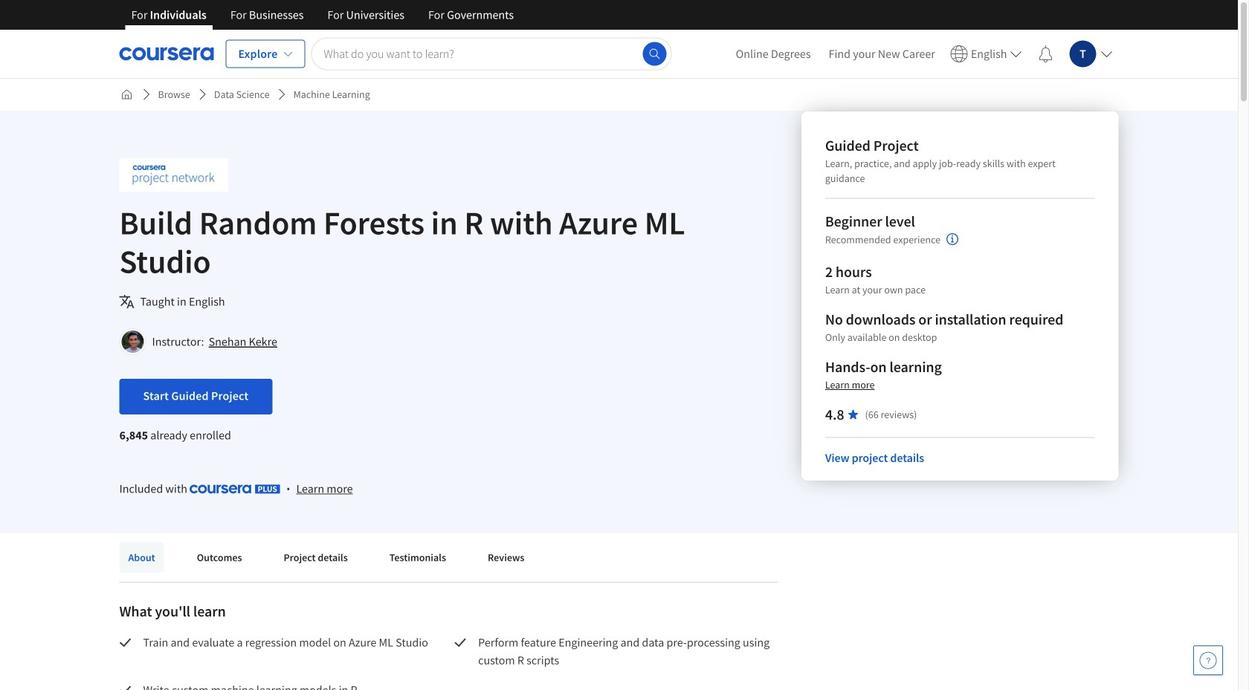 Task type: vqa. For each thing, say whether or not it's contained in the screenshot.
search box
yes



Task type: locate. For each thing, give the bounding box(es) containing it.
coursera plus image
[[190, 485, 281, 494]]

coursera project network image
[[119, 158, 228, 192]]

help center image
[[1200, 652, 1218, 670]]

What do you want to learn? text field
[[311, 38, 672, 70]]

None search field
[[311, 38, 672, 70]]



Task type: describe. For each thing, give the bounding box(es) containing it.
information about difficulty level pre-requisites. image
[[947, 234, 959, 245]]

learn more about hands-on learning element
[[825, 378, 875, 393]]

banner navigation
[[119, 0, 526, 41]]

snehan kekre image
[[122, 331, 144, 353]]

home image
[[121, 89, 133, 100]]

coursera image
[[119, 42, 214, 66]]



